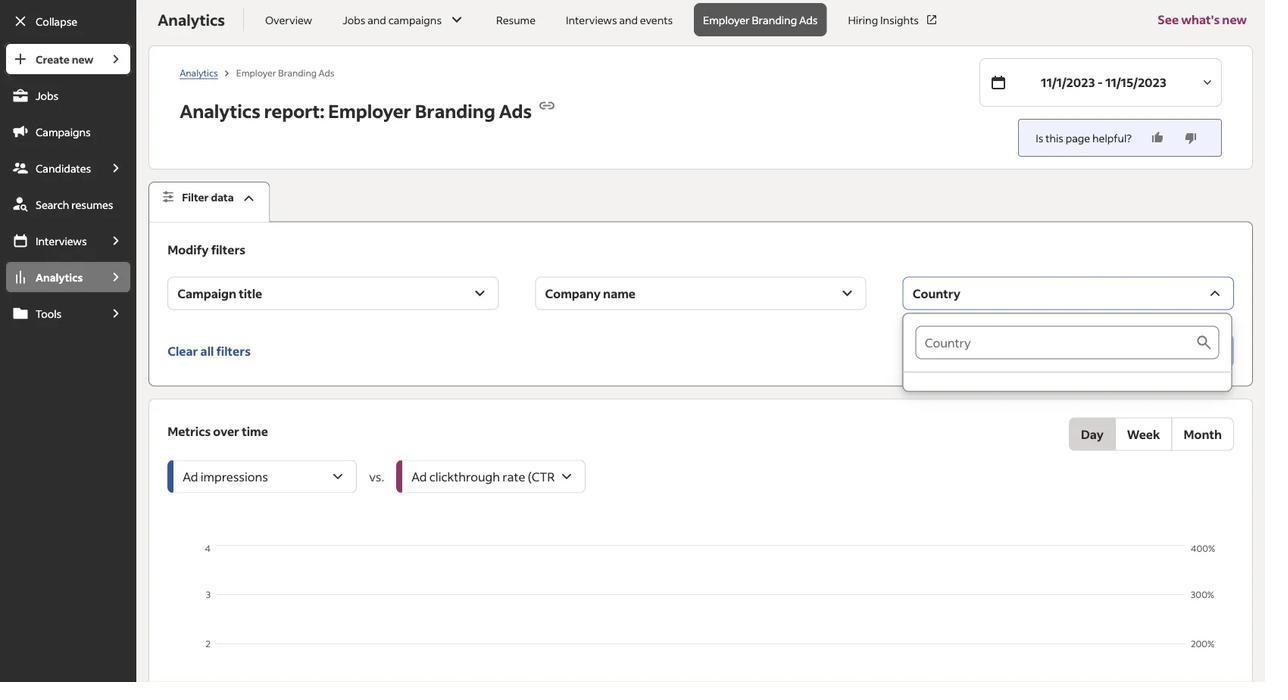 Task type: locate. For each thing, give the bounding box(es) containing it.
filters
[[211, 242, 245, 257], [216, 343, 251, 359]]

jobs link
[[5, 79, 132, 112]]

metrics
[[168, 424, 211, 439]]

data
[[211, 191, 234, 204]]

interviews down the 'search resumes' link
[[36, 234, 87, 248]]

1 vertical spatial ads
[[319, 67, 334, 78]]

0 vertical spatial branding
[[752, 13, 797, 27]]

search resumes link
[[5, 188, 132, 221]]

employer branding ads link
[[694, 3, 827, 36]]

employer branding ads
[[703, 13, 818, 27], [236, 67, 334, 78]]

and inside button
[[368, 13, 386, 27]]

modify filters
[[168, 242, 245, 257]]

1 horizontal spatial and
[[619, 13, 638, 27]]

0 vertical spatial ads
[[799, 13, 818, 27]]

0 vertical spatial interviews
[[566, 13, 617, 27]]

jobs down create new link
[[36, 89, 58, 102]]

and left campaigns on the top
[[368, 13, 386, 27]]

analytics link
[[180, 67, 218, 79], [5, 261, 100, 294]]

jobs left campaigns on the top
[[343, 13, 365, 27]]

filters right all
[[216, 343, 251, 359]]

0 horizontal spatial new
[[72, 52, 93, 66]]

0 vertical spatial employer
[[703, 13, 750, 27]]

menu bar
[[0, 42, 137, 683]]

1 horizontal spatial employer branding ads
[[703, 13, 818, 27]]

branding
[[752, 13, 797, 27], [278, 67, 317, 78], [415, 99, 495, 123]]

insights
[[880, 13, 919, 27]]

menu bar containing create new
[[0, 42, 137, 683]]

company name
[[545, 286, 636, 301]]

hiring insights
[[848, 13, 919, 27]]

employer
[[703, 13, 750, 27], [236, 67, 276, 78], [328, 99, 411, 123]]

employer right events
[[703, 13, 750, 27]]

1 vertical spatial branding
[[278, 67, 317, 78]]

company
[[545, 286, 601, 301]]

and
[[368, 13, 386, 27], [619, 13, 638, 27]]

country button
[[903, 277, 1234, 310]]

0 vertical spatial employer branding ads
[[703, 13, 818, 27]]

ads
[[799, 13, 818, 27], [319, 67, 334, 78], [499, 99, 532, 123]]

0 horizontal spatial and
[[368, 13, 386, 27]]

employer inside employer branding ads 'link'
[[703, 13, 750, 27]]

0 vertical spatial filters
[[211, 242, 245, 257]]

1 vertical spatial filters
[[216, 343, 251, 359]]

0 horizontal spatial employer branding ads
[[236, 67, 334, 78]]

interviews left events
[[566, 13, 617, 27]]

month
[[1184, 427, 1222, 442]]

clear all filters button
[[168, 335, 251, 368]]

1 and from the left
[[368, 13, 386, 27]]

ads left show shareable url image
[[499, 99, 532, 123]]

employer right report:
[[328, 99, 411, 123]]

jobs and campaigns button
[[333, 3, 475, 36]]

branding inside employer branding ads 'link'
[[752, 13, 797, 27]]

interviews
[[566, 13, 617, 27], [36, 234, 87, 248]]

campaign title button
[[168, 277, 499, 310]]

0 vertical spatial jobs
[[343, 13, 365, 27]]

ads left hiring
[[799, 13, 818, 27]]

jobs and campaigns
[[343, 13, 442, 27]]

filters right modify
[[211, 242, 245, 257]]

is
[[1036, 131, 1043, 145]]

2 vertical spatial branding
[[415, 99, 495, 123]]

region
[[168, 542, 1234, 683]]

1 vertical spatial new
[[72, 52, 93, 66]]

1 vertical spatial employer
[[236, 67, 276, 78]]

resume link
[[487, 3, 545, 36]]

2 horizontal spatial branding
[[752, 13, 797, 27]]

analytics report: employer branding ads
[[180, 99, 532, 123]]

new right 'what's'
[[1222, 12, 1247, 27]]

filter data button
[[149, 182, 270, 222]]

0 horizontal spatial interviews
[[36, 234, 87, 248]]

0 horizontal spatial employer
[[236, 67, 276, 78]]

modify
[[168, 242, 209, 257]]

ads up 'analytics report: employer branding ads'
[[319, 67, 334, 78]]

1 horizontal spatial new
[[1222, 12, 1247, 27]]

1 vertical spatial analytics link
[[5, 261, 100, 294]]

company name button
[[535, 277, 866, 310]]

0 horizontal spatial jobs
[[36, 89, 58, 102]]

filter data
[[182, 191, 234, 204]]

resume
[[496, 13, 536, 27]]

1 vertical spatial jobs
[[36, 89, 58, 102]]

name
[[603, 286, 636, 301]]

2 horizontal spatial ads
[[799, 13, 818, 27]]

campaigns
[[388, 13, 442, 27]]

0 horizontal spatial ads
[[319, 67, 334, 78]]

1 vertical spatial interviews
[[36, 234, 87, 248]]

employer up report:
[[236, 67, 276, 78]]

and left events
[[619, 13, 638, 27]]

helpful?
[[1092, 131, 1132, 145]]

new right the create
[[72, 52, 93, 66]]

collapse button
[[5, 5, 132, 38]]

1 horizontal spatial interviews
[[566, 13, 617, 27]]

hiring
[[848, 13, 878, 27]]

filter
[[182, 191, 209, 204]]

1 horizontal spatial ads
[[499, 99, 532, 123]]

see
[[1158, 12, 1179, 27]]

day
[[1081, 427, 1104, 442]]

analytics
[[158, 10, 225, 30], [180, 67, 218, 78], [180, 99, 260, 123], [36, 270, 83, 284]]

2 and from the left
[[619, 13, 638, 27]]

cancel button
[[1070, 335, 1133, 368]]

jobs
[[343, 13, 365, 27], [36, 89, 58, 102]]

1 horizontal spatial jobs
[[343, 13, 365, 27]]

2 horizontal spatial employer
[[703, 13, 750, 27]]

tools
[[36, 307, 62, 320]]

11/15/2023
[[1105, 75, 1167, 90]]

jobs inside button
[[343, 13, 365, 27]]

new
[[1222, 12, 1247, 27], [72, 52, 93, 66]]

new inside create new link
[[72, 52, 93, 66]]

search
[[36, 198, 69, 211]]

0 vertical spatial new
[[1222, 12, 1247, 27]]

1 horizontal spatial analytics link
[[180, 67, 218, 79]]

new inside see what's new button
[[1222, 12, 1247, 27]]

report:
[[264, 99, 325, 123]]

2 vertical spatial employer
[[328, 99, 411, 123]]

this page is helpful image
[[1150, 130, 1165, 145]]



Task type: vqa. For each thing, say whether or not it's contained in the screenshot.
Location list box
no



Task type: describe. For each thing, give the bounding box(es) containing it.
0 horizontal spatial branding
[[278, 67, 317, 78]]

and for jobs
[[368, 13, 386, 27]]

interviews for interviews and events
[[566, 13, 617, 27]]

11/1/2023 - 11/15/2023
[[1041, 75, 1167, 90]]

all
[[200, 343, 214, 359]]

events
[[640, 13, 673, 27]]

resumes
[[71, 198, 113, 211]]

11/1/2023
[[1041, 75, 1095, 90]]

country list box
[[904, 314, 1232, 391]]

this page is not helpful image
[[1183, 130, 1198, 145]]

interviews for interviews
[[36, 234, 87, 248]]

overview link
[[256, 3, 321, 36]]

page
[[1066, 131, 1090, 145]]

1 horizontal spatial employer
[[328, 99, 411, 123]]

ads inside 'link'
[[799, 13, 818, 27]]

candidates
[[36, 161, 91, 175]]

and for interviews
[[619, 13, 638, 27]]

title
[[239, 286, 262, 301]]

1 vertical spatial employer branding ads
[[236, 67, 334, 78]]

clear
[[168, 343, 198, 359]]

candidates link
[[5, 152, 100, 185]]

campaigns link
[[5, 115, 132, 148]]

jobs for jobs and campaigns
[[343, 13, 365, 27]]

create new link
[[5, 42, 100, 76]]

what's
[[1181, 12, 1220, 27]]

search resumes
[[36, 198, 113, 211]]

overview
[[265, 13, 312, 27]]

collapse
[[36, 14, 77, 28]]

this
[[1046, 131, 1064, 145]]

see what's new button
[[1158, 0, 1247, 45]]

create new
[[36, 52, 93, 66]]

interviews link
[[5, 224, 100, 258]]

-
[[1098, 75, 1103, 90]]

clear all filters
[[168, 343, 251, 359]]

0 vertical spatial analytics link
[[180, 67, 218, 79]]

time
[[242, 424, 268, 439]]

Country field
[[916, 326, 1195, 360]]

cancel
[[1082, 343, 1121, 359]]

is this page helpful?
[[1036, 131, 1132, 145]]

hiring insights link
[[839, 3, 948, 36]]

see what's new
[[1158, 12, 1247, 27]]

campaigns
[[36, 125, 91, 139]]

over
[[213, 424, 239, 439]]

vs.
[[369, 469, 384, 485]]

1 horizontal spatial branding
[[415, 99, 495, 123]]

0 horizontal spatial analytics link
[[5, 261, 100, 294]]

filters inside clear all filters button
[[216, 343, 251, 359]]

week
[[1127, 427, 1160, 442]]

interviews and events
[[566, 13, 673, 27]]

country
[[913, 286, 961, 301]]

interviews and events link
[[557, 3, 682, 36]]

create
[[36, 52, 70, 66]]

employer branding ads inside 'link'
[[703, 13, 818, 27]]

2 vertical spatial ads
[[499, 99, 532, 123]]

campaign title
[[177, 286, 262, 301]]

jobs for jobs
[[36, 89, 58, 102]]

tools link
[[5, 297, 100, 330]]

metrics over time
[[168, 424, 268, 439]]

campaign
[[177, 286, 236, 301]]

show shareable url image
[[538, 97, 556, 115]]



